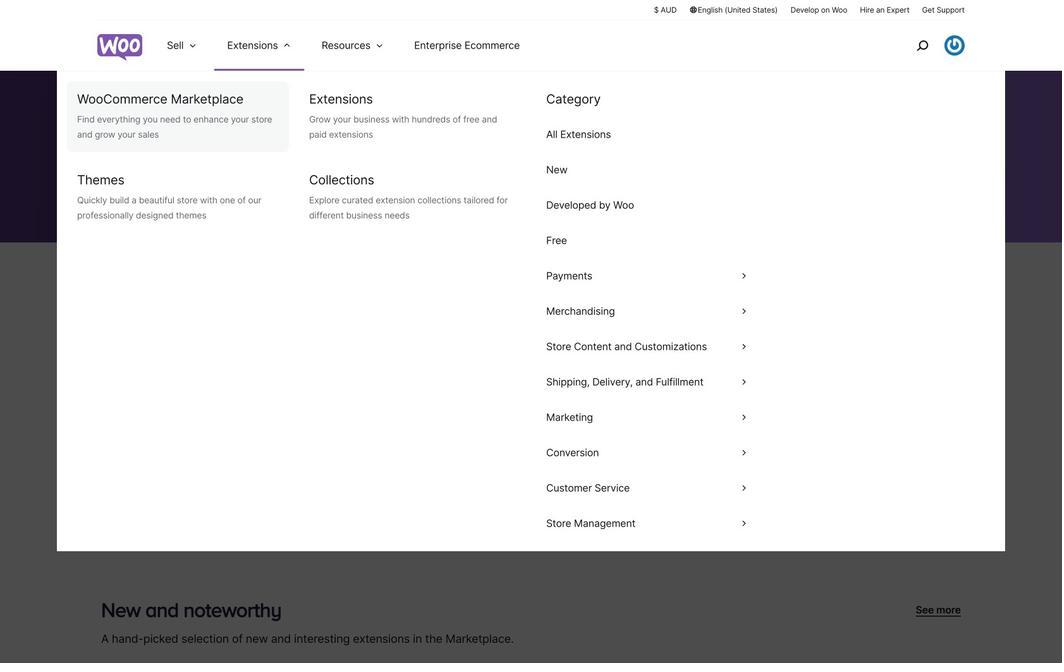 Task type: locate. For each thing, give the bounding box(es) containing it.
None search field
[[97, 175, 414, 223]]

service navigation menu element
[[890, 25, 965, 66]]



Task type: describe. For each thing, give the bounding box(es) containing it.
open account menu image
[[945, 35, 965, 56]]

search image
[[912, 35, 933, 56]]



Task type: vqa. For each thing, say whether or not it's contained in the screenshot.
SEARCH BOX
yes



